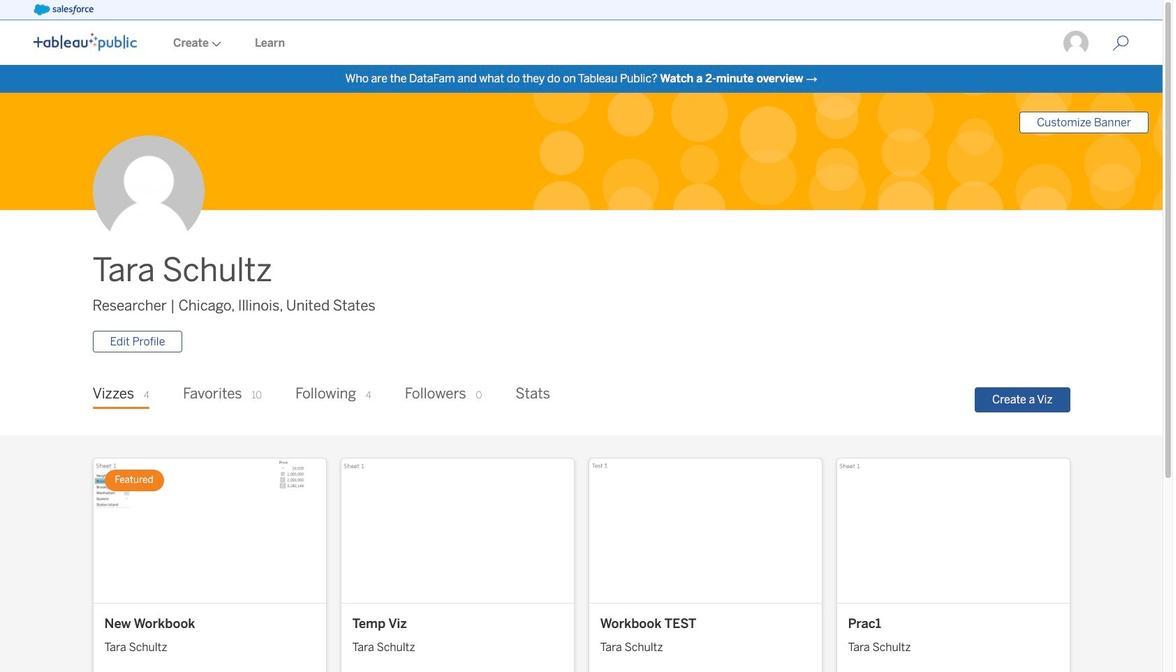 Task type: locate. For each thing, give the bounding box(es) containing it.
workbook thumbnail image
[[93, 459, 326, 603], [341, 459, 574, 603], [589, 459, 822, 603], [837, 459, 1070, 603]]

tara.schultz image
[[1063, 29, 1091, 57]]

4 workbook thumbnail image from the left
[[837, 459, 1070, 603]]

go to search image
[[1096, 35, 1147, 52]]

2 workbook thumbnail image from the left
[[341, 459, 574, 603]]



Task type: vqa. For each thing, say whether or not it's contained in the screenshot.
tara.schultz icon
yes



Task type: describe. For each thing, give the bounding box(es) containing it.
create image
[[209, 41, 221, 47]]

avatar image
[[93, 136, 204, 248]]

3 workbook thumbnail image from the left
[[589, 459, 822, 603]]

logo image
[[34, 33, 137, 51]]

featured element
[[104, 470, 164, 492]]

1 workbook thumbnail image from the left
[[93, 459, 326, 603]]

salesforce logo image
[[34, 4, 93, 15]]



